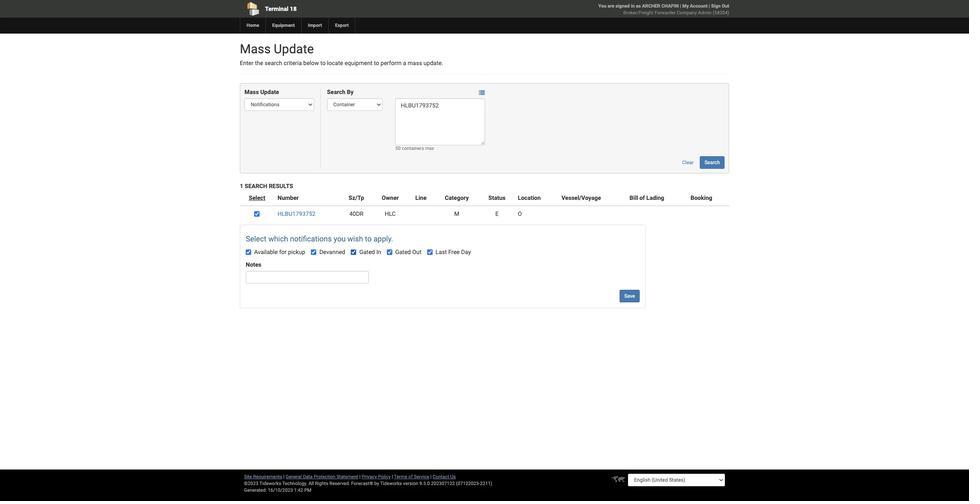 Task type: describe. For each thing, give the bounding box(es) containing it.
40dr
[[350, 211, 364, 217]]

home link
[[240, 18, 266, 34]]

location
[[518, 195, 541, 201]]

version
[[403, 481, 418, 487]]

| up 9.5.0.202307122
[[431, 474, 432, 480]]

owner
[[382, 195, 399, 201]]

sz/tp
[[349, 195, 364, 201]]

gated in
[[360, 249, 381, 256]]

below
[[303, 60, 319, 66]]

9.5.0.202307122
[[420, 481, 455, 487]]

the
[[255, 60, 263, 66]]

by
[[374, 481, 379, 487]]

number
[[278, 195, 299, 201]]

lading
[[647, 195, 665, 201]]

bill of lading
[[630, 195, 665, 201]]

last free day
[[436, 249, 471, 256]]

general data protection statement link
[[286, 474, 358, 480]]

50
[[396, 146, 401, 151]]

in
[[377, 249, 381, 256]]

line
[[416, 195, 427, 201]]

equipment
[[345, 60, 373, 66]]

mass for mass update enter the search criteria below to locate equipment to perform a mass update.
[[240, 42, 271, 56]]

gated out
[[395, 249, 422, 256]]

1:42
[[294, 488, 303, 493]]

enter
[[240, 60, 254, 66]]

terminal 18 link
[[240, 0, 437, 18]]

by
[[347, 89, 354, 96]]

notes
[[246, 262, 262, 268]]

results
[[269, 183, 293, 190]]

available
[[254, 249, 278, 256]]

search
[[265, 60, 282, 66]]

of inside site requirements | general data protection statement | privacy policy | terms of service | contact us ©2023 tideworks technology. all rights reserved. forecast® by tideworks version 9.5.0.202307122 (07122023-2211) generated: 16/10/2023 1:42 pm
[[409, 474, 413, 480]]

o
[[518, 211, 522, 217]]

| up tideworks at bottom
[[392, 474, 393, 480]]

select for select which notifications you wish to apply.
[[246, 235, 267, 243]]

export link
[[328, 18, 355, 34]]

free
[[449, 249, 460, 256]]

2 vertical spatial search
[[245, 183, 267, 190]]

forwarder
[[655, 10, 676, 16]]

clear
[[683, 160, 694, 166]]

| left 'my'
[[680, 3, 681, 9]]

update for mass update enter the search criteria below to locate equipment to perform a mass update.
[[274, 42, 314, 56]]

day
[[461, 249, 471, 256]]

1 horizontal spatial of
[[640, 195, 645, 201]]

account
[[690, 3, 708, 9]]

m
[[454, 211, 460, 217]]

locate
[[327, 60, 343, 66]]

you are signed in as archer chapin | my account | sign out broker/freight forwarder company admin (58204)
[[599, 3, 730, 16]]

perform
[[381, 60, 402, 66]]

2 horizontal spatial to
[[374, 60, 379, 66]]

(07122023-
[[456, 481, 480, 487]]

technology.
[[282, 481, 308, 487]]

policy
[[378, 474, 391, 480]]

contact us link
[[433, 474, 456, 480]]

e
[[496, 211, 499, 217]]

save
[[625, 294, 635, 299]]

vessel/voyage
[[562, 195, 601, 201]]

us
[[450, 474, 456, 480]]

privacy policy link
[[362, 474, 391, 480]]

HLBU1793752 text field
[[396, 99, 486, 146]]

privacy
[[362, 474, 377, 480]]

50 containers max
[[396, 146, 434, 151]]

update.
[[424, 60, 443, 66]]

2211)
[[480, 481, 492, 487]]

broker/freight
[[624, 10, 654, 16]]

status
[[489, 195, 506, 201]]

general
[[286, 474, 302, 480]]

statement
[[337, 474, 358, 480]]

bill
[[630, 195, 638, 201]]

pm
[[304, 488, 312, 493]]

rights
[[315, 481, 328, 487]]

1 search results
[[240, 183, 293, 190]]

tideworks
[[380, 481, 402, 487]]

search for search by
[[327, 89, 346, 96]]

1
[[240, 183, 243, 190]]

contact
[[433, 474, 449, 480]]

1 horizontal spatial to
[[365, 235, 372, 243]]

save button
[[620, 290, 640, 303]]

(58204)
[[713, 10, 730, 16]]

| left sign
[[709, 3, 710, 9]]

forecast®
[[351, 481, 373, 487]]

select for select
[[249, 195, 265, 201]]

notifications
[[290, 235, 332, 243]]

mass update
[[245, 89, 279, 96]]

terminal 18
[[265, 5, 297, 12]]



Task type: locate. For each thing, give the bounding box(es) containing it.
to right wish
[[365, 235, 372, 243]]

search by
[[327, 89, 354, 96]]

export
[[335, 23, 349, 28]]

devanned
[[320, 249, 345, 256]]

out up the (58204)
[[722, 3, 730, 9]]

requirements
[[253, 474, 282, 480]]

update
[[274, 42, 314, 56], [260, 89, 279, 96]]

terms of service link
[[394, 474, 429, 480]]

©2023 tideworks
[[244, 481, 281, 487]]

site requirements | general data protection statement | privacy policy | terms of service | contact us ©2023 tideworks technology. all rights reserved. forecast® by tideworks version 9.5.0.202307122 (07122023-2211) generated: 16/10/2023 1:42 pm
[[244, 474, 492, 493]]

mass
[[408, 60, 422, 66]]

2 gated from the left
[[395, 249, 411, 256]]

search for search
[[705, 160, 720, 166]]

None checkbox
[[254, 212, 260, 217], [246, 250, 251, 255], [387, 250, 393, 255], [427, 250, 433, 255], [254, 212, 260, 217], [246, 250, 251, 255], [387, 250, 393, 255], [427, 250, 433, 255]]

| up "forecast®"
[[360, 474, 361, 480]]

update down search
[[260, 89, 279, 96]]

Notes text field
[[246, 271, 369, 284]]

all
[[309, 481, 314, 487]]

update inside "mass update enter the search criteria below to locate equipment to perform a mass update."
[[274, 42, 314, 56]]

search
[[327, 89, 346, 96], [705, 160, 720, 166], [245, 183, 267, 190]]

0 horizontal spatial search
[[245, 183, 267, 190]]

gated right 'in' at the left
[[395, 249, 411, 256]]

of
[[640, 195, 645, 201], [409, 474, 413, 480]]

1 horizontal spatial out
[[722, 3, 730, 9]]

1 horizontal spatial gated
[[395, 249, 411, 256]]

gated for gated out
[[395, 249, 411, 256]]

update for mass update
[[260, 89, 279, 96]]

a
[[403, 60, 406, 66]]

1 vertical spatial select
[[246, 235, 267, 243]]

0 horizontal spatial to
[[321, 60, 326, 66]]

out inside you are signed in as archer chapin | my account | sign out broker/freight forwarder company admin (58204)
[[722, 3, 730, 9]]

hlc
[[385, 211, 396, 217]]

update up criteria
[[274, 42, 314, 56]]

equipment link
[[266, 18, 301, 34]]

mass update enter the search criteria below to locate equipment to perform a mass update.
[[240, 42, 443, 66]]

you
[[599, 3, 607, 9]]

gated
[[360, 249, 375, 256], [395, 249, 411, 256]]

search left by
[[327, 89, 346, 96]]

mass
[[240, 42, 271, 56], [245, 89, 259, 96]]

site
[[244, 474, 252, 480]]

0 horizontal spatial gated
[[360, 249, 375, 256]]

hlbu1793752
[[278, 211, 316, 217]]

you
[[334, 235, 346, 243]]

search right 1
[[245, 183, 267, 190]]

0 vertical spatial select
[[249, 195, 265, 201]]

mass down 'enter'
[[245, 89, 259, 96]]

select which notifications you wish to apply.
[[246, 235, 393, 243]]

0 horizontal spatial out
[[412, 249, 422, 256]]

1 vertical spatial of
[[409, 474, 413, 480]]

company
[[677, 10, 697, 16]]

search right clear button
[[705, 160, 720, 166]]

sign out link
[[711, 3, 730, 9]]

import link
[[301, 18, 328, 34]]

signed
[[616, 3, 630, 9]]

show list image
[[479, 90, 485, 96]]

2 horizontal spatial search
[[705, 160, 720, 166]]

0 vertical spatial out
[[722, 3, 730, 9]]

terminal
[[265, 5, 289, 12]]

are
[[608, 3, 615, 9]]

mass inside "mass update enter the search criteria below to locate equipment to perform a mass update."
[[240, 42, 271, 56]]

0 vertical spatial mass
[[240, 42, 271, 56]]

gated for gated in
[[360, 249, 375, 256]]

pickup
[[288, 249, 305, 256]]

out
[[722, 3, 730, 9], [412, 249, 422, 256]]

out left last
[[412, 249, 422, 256]]

wish
[[348, 235, 363, 243]]

1 horizontal spatial search
[[327, 89, 346, 96]]

category
[[445, 195, 469, 201]]

of right bill
[[640, 195, 645, 201]]

search button
[[700, 156, 725, 169]]

1 vertical spatial search
[[705, 160, 720, 166]]

1 vertical spatial out
[[412, 249, 422, 256]]

search inside button
[[705, 160, 720, 166]]

clear button
[[678, 156, 699, 169]]

containers
[[402, 146, 424, 151]]

0 vertical spatial update
[[274, 42, 314, 56]]

|
[[680, 3, 681, 9], [709, 3, 710, 9], [283, 474, 285, 480], [360, 474, 361, 480], [392, 474, 393, 480], [431, 474, 432, 480]]

criteria
[[284, 60, 302, 66]]

select up available at the left of the page
[[246, 235, 267, 243]]

protection
[[314, 474, 336, 480]]

import
[[308, 23, 322, 28]]

None checkbox
[[311, 250, 317, 255], [351, 250, 357, 255], [311, 250, 317, 255], [351, 250, 357, 255]]

home
[[247, 23, 259, 28]]

gated left 'in' at the left
[[360, 249, 375, 256]]

archer
[[642, 3, 661, 9]]

1 vertical spatial mass
[[245, 89, 259, 96]]

service
[[414, 474, 429, 480]]

of up version
[[409, 474, 413, 480]]

site requirements link
[[244, 474, 282, 480]]

to left perform
[[374, 60, 379, 66]]

select down 1 search results
[[249, 195, 265, 201]]

equipment
[[272, 23, 295, 28]]

1 vertical spatial update
[[260, 89, 279, 96]]

generated:
[[244, 488, 267, 493]]

hlbu1793752 link
[[278, 211, 316, 217]]

to right below
[[321, 60, 326, 66]]

reserved.
[[330, 481, 350, 487]]

my account link
[[683, 3, 708, 9]]

admin
[[698, 10, 712, 16]]

sign
[[711, 3, 721, 9]]

| left general
[[283, 474, 285, 480]]

0 vertical spatial search
[[327, 89, 346, 96]]

apply.
[[374, 235, 393, 243]]

mass for mass update
[[245, 89, 259, 96]]

0 vertical spatial of
[[640, 195, 645, 201]]

select
[[249, 195, 265, 201], [246, 235, 267, 243]]

1 gated from the left
[[360, 249, 375, 256]]

max
[[425, 146, 434, 151]]

available for pickup
[[254, 249, 305, 256]]

0 horizontal spatial of
[[409, 474, 413, 480]]

for
[[279, 249, 287, 256]]

mass up the
[[240, 42, 271, 56]]



Task type: vqa. For each thing, say whether or not it's contained in the screenshot.
the of
yes



